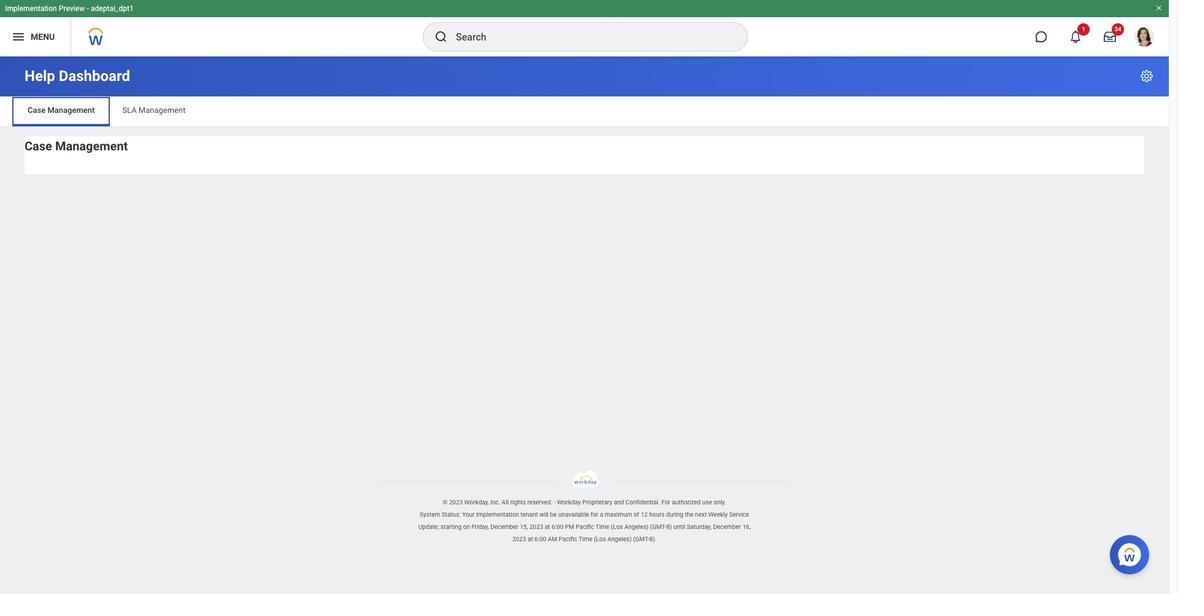 Task type: describe. For each thing, give the bounding box(es) containing it.
profile logan mcneil image
[[1135, 27, 1154, 49]]

12
[[641, 511, 648, 518]]

preview
[[59, 4, 85, 13]]

1
[[1082, 26, 1086, 33]]

implementation inside © 2023 workday, inc. all rights reserved. - workday proprietary and confidential. for authorized use only. system status: your implementation tenant will be unavailable for a maximum of 12 hours during the next weekly service update; starting on friday, december 15, 2023 at 6:00 pm pacific time (los angeles) (gmt-8) until saturday, december 16, 2023 at 6:00 am pacific time (los angeles) (gmt-8).
[[476, 511, 519, 518]]

a
[[600, 511, 603, 518]]

case management inside tab list
[[28, 106, 95, 115]]

notifications large image
[[1070, 31, 1082, 43]]

15,
[[520, 524, 528, 530]]

0 horizontal spatial 6:00
[[535, 536, 546, 543]]

for
[[662, 499, 670, 506]]

1 horizontal spatial 2023
[[512, 536, 526, 543]]

search image
[[434, 29, 449, 44]]

2 december from the left
[[713, 524, 741, 530]]

inbox large image
[[1104, 31, 1116, 43]]

1 horizontal spatial 6:00
[[552, 524, 564, 530]]

close environment banner image
[[1156, 4, 1163, 12]]

management right sla
[[139, 106, 186, 115]]

proprietary
[[582, 499, 612, 506]]

service
[[729, 511, 749, 518]]

weekly
[[708, 511, 728, 518]]

8)
[[666, 524, 672, 530]]

tab list inside help dashboard main content
[[12, 97, 1157, 126]]

menu button
[[0, 17, 71, 56]]

1 vertical spatial pacific
[[559, 536, 577, 543]]

1 button
[[1062, 23, 1090, 50]]

0 vertical spatial 2023
[[449, 499, 463, 506]]

and
[[614, 499, 624, 506]]

will
[[540, 511, 549, 518]]

all
[[502, 499, 509, 506]]

management down help dashboard
[[48, 106, 95, 115]]

1 vertical spatial case
[[25, 139, 52, 153]]

1 vertical spatial time
[[579, 536, 592, 543]]

1 horizontal spatial (los
[[611, 524, 623, 530]]

case inside tab list
[[28, 106, 46, 115]]

confidential.
[[626, 499, 660, 506]]

during
[[666, 511, 684, 518]]

menu
[[31, 32, 55, 41]]

friday,
[[472, 524, 489, 530]]

of
[[634, 511, 639, 518]]

the
[[685, 511, 694, 518]]

1 december from the left
[[491, 524, 518, 530]]

menu banner
[[0, 0, 1169, 56]]

Search Workday  search field
[[456, 23, 722, 50]]

8).
[[649, 536, 657, 543]]

for
[[591, 511, 598, 518]]

help
[[25, 68, 55, 85]]

be
[[550, 511, 557, 518]]



Task type: vqa. For each thing, say whether or not it's contained in the screenshot.
the right 2023
yes



Task type: locate. For each thing, give the bounding box(es) containing it.
status:
[[442, 511, 461, 518]]

tab list containing case management
[[12, 97, 1157, 126]]

0 vertical spatial angeles)
[[625, 524, 649, 530]]

on
[[463, 524, 470, 530]]

2023 down 15,
[[512, 536, 526, 543]]

unavailable
[[558, 511, 589, 518]]

0 horizontal spatial 2023
[[449, 499, 463, 506]]

1 horizontal spatial time
[[596, 524, 609, 530]]

©
[[443, 499, 448, 506]]

0 vertical spatial 6:00
[[552, 524, 564, 530]]

2023 right 15,
[[530, 524, 543, 530]]

1 vertical spatial at
[[528, 536, 533, 543]]

december
[[491, 524, 518, 530], [713, 524, 741, 530]]

saturday,
[[687, 524, 712, 530]]

1 vertical spatial case management
[[25, 139, 128, 153]]

at
[[545, 524, 550, 530], [528, 536, 533, 543]]

0 vertical spatial (gmt-
[[650, 524, 666, 530]]

implementation inside menu banner
[[5, 4, 57, 13]]

configure this page image
[[1140, 69, 1154, 83]]

update;
[[418, 524, 439, 530]]

0 vertical spatial -
[[87, 4, 89, 13]]

workday
[[557, 499, 581, 506]]

1 vertical spatial (gmt-
[[633, 536, 649, 543]]

6:00 left 'am'
[[535, 536, 546, 543]]

- inside © 2023 workday, inc. all rights reserved. - workday proprietary and confidential. for authorized use only. system status: your implementation tenant will be unavailable for a maximum of 12 hours during the next weekly service update; starting on friday, december 15, 2023 at 6:00 pm pacific time (los angeles) (gmt-8) until saturday, december 16, 2023 at 6:00 am pacific time (los angeles) (gmt-8).
[[554, 499, 556, 506]]

sla
[[122, 106, 137, 115]]

case
[[28, 106, 46, 115], [25, 139, 52, 153]]

- right preview at the left
[[87, 4, 89, 13]]

1 horizontal spatial at
[[545, 524, 550, 530]]

0 horizontal spatial -
[[87, 4, 89, 13]]

at down "will" on the left bottom
[[545, 524, 550, 530]]

until
[[674, 524, 685, 530]]

(gmt- down the hours
[[650, 524, 666, 530]]

your
[[462, 511, 475, 518]]

0 horizontal spatial (gmt-
[[633, 536, 649, 543]]

1 horizontal spatial december
[[713, 524, 741, 530]]

1 vertical spatial (los
[[594, 536, 606, 543]]

workday,
[[464, 499, 489, 506]]

implementation preview -   adeptai_dpt1
[[5, 4, 134, 13]]

2023
[[449, 499, 463, 506], [530, 524, 543, 530], [512, 536, 526, 543]]

am
[[548, 536, 557, 543]]

implementation up menu dropdown button
[[5, 4, 57, 13]]

management
[[48, 106, 95, 115], [139, 106, 186, 115], [55, 139, 128, 153]]

(los
[[611, 524, 623, 530], [594, 536, 606, 543]]

0 vertical spatial pacific
[[576, 524, 594, 530]]

- inside menu banner
[[87, 4, 89, 13]]

angeles)
[[625, 524, 649, 530], [608, 536, 632, 543]]

1 vertical spatial 2023
[[530, 524, 543, 530]]

footer
[[0, 470, 1169, 546]]

1 horizontal spatial (gmt-
[[650, 524, 666, 530]]

0 vertical spatial at
[[545, 524, 550, 530]]

2 vertical spatial 2023
[[512, 536, 526, 543]]

tenant
[[521, 511, 538, 518]]

0 horizontal spatial at
[[528, 536, 533, 543]]

1 vertical spatial 6:00
[[535, 536, 546, 543]]

management down sla
[[55, 139, 128, 153]]

2 horizontal spatial 2023
[[530, 524, 543, 530]]

1 vertical spatial angeles)
[[608, 536, 632, 543]]

next
[[695, 511, 707, 518]]

hours
[[649, 511, 665, 518]]

pacific
[[576, 524, 594, 530], [559, 536, 577, 543]]

2023 right ©
[[449, 499, 463, 506]]

december down weekly
[[713, 524, 741, 530]]

© 2023 workday, inc. all rights reserved. - workday proprietary and confidential. for authorized use only. system status: your implementation tenant will be unavailable for a maximum of 12 hours during the next weekly service update; starting on friday, december 15, 2023 at 6:00 pm pacific time (los angeles) (gmt-8) until saturday, december 16, 2023 at 6:00 am pacific time (los angeles) (gmt-8).
[[418, 499, 751, 543]]

reserved.
[[527, 499, 553, 506]]

authorized
[[672, 499, 701, 506]]

34
[[1115, 26, 1122, 33]]

rights
[[510, 499, 526, 506]]

0 horizontal spatial (los
[[594, 536, 606, 543]]

at down 15,
[[528, 536, 533, 543]]

justify image
[[11, 29, 26, 44]]

adeptai_dpt1
[[91, 4, 134, 13]]

0 horizontal spatial december
[[491, 524, 518, 530]]

1 vertical spatial -
[[554, 499, 556, 506]]

time down a
[[596, 524, 609, 530]]

angeles) down maximum
[[608, 536, 632, 543]]

pacific down pm
[[559, 536, 577, 543]]

maximum
[[605, 511, 632, 518]]

footer containing © 2023 workday, inc. all rights reserved. - workday proprietary and confidential. for authorized use only. system status: your implementation tenant will be unavailable for a maximum of 12 hours during the next weekly service update; starting on friday, december 15, 2023 at 6:00 pm pacific time (los angeles) (gmt-8) until saturday, december 16, 2023 at 6:00 am pacific time (los angeles) (gmt-8).
[[0, 470, 1169, 546]]

december left 15,
[[491, 524, 518, 530]]

0 vertical spatial case
[[28, 106, 46, 115]]

implementation
[[5, 4, 57, 13], [476, 511, 519, 518]]

0 horizontal spatial implementation
[[5, 4, 57, 13]]

tab list
[[12, 97, 1157, 126]]

angeles) down of
[[625, 524, 649, 530]]

time down for at the bottom
[[579, 536, 592, 543]]

pacific right pm
[[576, 524, 594, 530]]

case management
[[28, 106, 95, 115], [25, 139, 128, 153]]

16,
[[743, 524, 751, 530]]

dashboard
[[59, 68, 130, 85]]

(los down a
[[594, 536, 606, 543]]

1 horizontal spatial -
[[554, 499, 556, 506]]

starting
[[441, 524, 462, 530]]

0 horizontal spatial time
[[579, 536, 592, 543]]

(gmt- down the 12
[[633, 536, 649, 543]]

use
[[702, 499, 712, 506]]

only.
[[714, 499, 726, 506]]

time
[[596, 524, 609, 530], [579, 536, 592, 543]]

-
[[87, 4, 89, 13], [554, 499, 556, 506]]

0 vertical spatial time
[[596, 524, 609, 530]]

(gmt-
[[650, 524, 666, 530], [633, 536, 649, 543]]

inc.
[[490, 499, 500, 506]]

help dashboard main content
[[0, 56, 1169, 594]]

1 vertical spatial implementation
[[476, 511, 519, 518]]

34 button
[[1097, 23, 1124, 50]]

6:00
[[552, 524, 564, 530], [535, 536, 546, 543]]

pm
[[565, 524, 574, 530]]

- up be
[[554, 499, 556, 506]]

0 vertical spatial (los
[[611, 524, 623, 530]]

0 vertical spatial case management
[[28, 106, 95, 115]]

implementation down inc.
[[476, 511, 519, 518]]

system
[[420, 511, 440, 518]]

(los down maximum
[[611, 524, 623, 530]]

1 horizontal spatial implementation
[[476, 511, 519, 518]]

6:00 left pm
[[552, 524, 564, 530]]

0 vertical spatial implementation
[[5, 4, 57, 13]]

help dashboard
[[25, 68, 130, 85]]

sla management
[[122, 106, 186, 115]]



